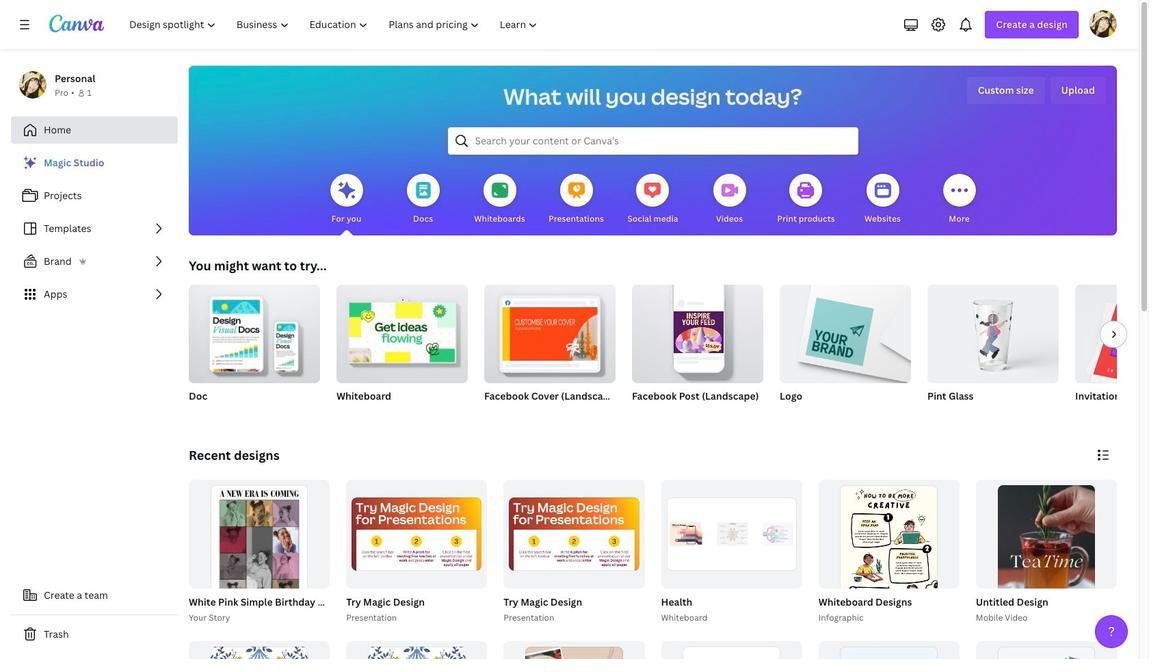 Task type: vqa. For each thing, say whether or not it's contained in the screenshot.
'Trendy' to the bottom
no



Task type: describe. For each thing, give the bounding box(es) containing it.
Search search field
[[475, 128, 831, 154]]



Task type: locate. For each thing, give the bounding box(es) containing it.
None search field
[[448, 127, 858, 155]]

top level navigation element
[[120, 11, 550, 38]]

group
[[189, 279, 320, 420], [189, 279, 320, 383], [632, 279, 764, 420], [632, 279, 764, 383], [780, 279, 912, 420], [780, 279, 912, 383], [928, 279, 1059, 420], [928, 279, 1059, 383], [337, 285, 468, 420], [337, 285, 468, 383], [485, 285, 616, 420], [1076, 285, 1150, 420], [1076, 285, 1150, 383], [186, 480, 467, 659], [189, 480, 330, 659], [344, 480, 487, 625], [346, 480, 487, 588], [501, 480, 645, 625], [504, 480, 645, 588], [659, 480, 802, 625], [661, 480, 802, 588], [816, 480, 960, 659], [819, 480, 960, 659], [974, 480, 1118, 659], [976, 480, 1118, 659], [189, 641, 330, 659], [346, 641, 487, 659], [504, 641, 645, 659], [661, 641, 802, 659], [819, 641, 960, 659], [976, 641, 1118, 659]]

stephanie aranda image
[[1090, 10, 1118, 38]]

list
[[11, 149, 178, 308]]



